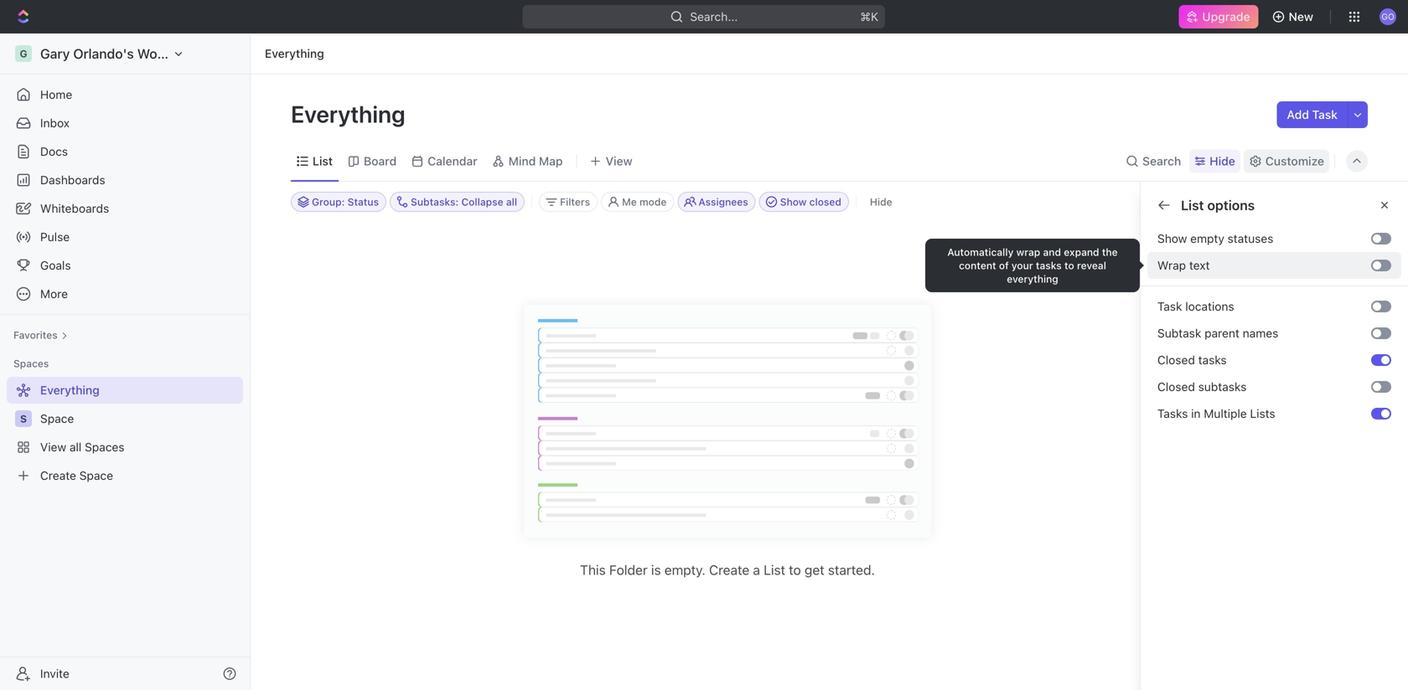 Task type: describe. For each thing, give the bounding box(es) containing it.
select
[[1356, 271, 1385, 283]]

add
[[1287, 108, 1310, 122]]

closed subtasks
[[1158, 380, 1247, 394]]

mode
[[640, 196, 667, 208]]

show for show empty statuses
[[1158, 232, 1187, 246]]

favorites button
[[7, 325, 74, 345]]

create space
[[40, 469, 113, 483]]

subtask parent names button
[[1151, 320, 1372, 347]]

select all
[[1356, 271, 1398, 283]]

docs link
[[7, 138, 243, 165]]

board
[[364, 154, 397, 168]]

create space link
[[7, 463, 240, 490]]

view for view
[[606, 154, 633, 168]]

closed subtasks button
[[1151, 374, 1372, 401]]

closed for closed tasks
[[1158, 353, 1195, 367]]

a
[[753, 563, 760, 578]]

me mode
[[622, 196, 667, 208]]

show for show closed
[[780, 196, 807, 208]]

sidebar navigation
[[0, 34, 254, 691]]

all for select all
[[1388, 271, 1398, 283]]

collapse
[[462, 196, 504, 208]]

dashboards link
[[7, 167, 243, 194]]

group
[[1178, 387, 1211, 401]]

customize button
[[1244, 150, 1330, 173]]

whiteboards
[[40, 202, 109, 215]]

space link
[[40, 406, 240, 433]]

pulse link
[[7, 224, 243, 251]]

wrap text button
[[1151, 252, 1372, 279]]

to
[[789, 563, 801, 578]]

g
[[20, 48, 27, 60]]

group: status
[[312, 196, 379, 208]]

parent
[[1205, 327, 1240, 340]]

hide button
[[863, 192, 899, 212]]

list inside list options button
[[1178, 265, 1197, 279]]

0 vertical spatial all
[[506, 196, 517, 208]]

upgrade link
[[1179, 5, 1259, 29]]

1 horizontal spatial everything link
[[261, 44, 328, 64]]

users
[[1255, 344, 1281, 355]]

closed tasks
[[1158, 353, 1227, 367]]

more for more settings
[[1178, 292, 1206, 306]]

list inside list link
[[313, 154, 333, 168]]

are
[[1334, 344, 1349, 355]]

assignees inside button
[[699, 196, 748, 208]]

add task button
[[1277, 101, 1348, 128]]

calendar
[[428, 154, 478, 168]]

tasks
[[1158, 407, 1188, 421]]

task locations
[[1158, 300, 1235, 314]]

tasks in multiple lists
[[1158, 407, 1276, 421]]

names
[[1243, 327, 1279, 340]]

add task
[[1287, 108, 1338, 122]]

show empty statuses
[[1158, 232, 1274, 246]]

only users with tasks are shown
[[1231, 344, 1383, 355]]

task inside add task button
[[1313, 108, 1338, 122]]

home
[[40, 88, 72, 101]]

list options button
[[1151, 259, 1398, 286]]

gary orlando's workspace
[[40, 46, 207, 62]]

0 horizontal spatial status
[[348, 196, 379, 208]]

view button
[[584, 142, 639, 181]]

closed tasks button
[[1151, 347, 1372, 374]]

tree inside sidebar "navigation"
[[7, 377, 243, 490]]

more settings
[[1178, 292, 1252, 306]]

more button
[[7, 281, 243, 308]]

settings
[[1209, 292, 1252, 306]]

this folder is empty. create a list to get started.
[[580, 563, 875, 578]]

1 horizontal spatial assignees
[[1215, 198, 1275, 213]]

create inside tree
[[40, 469, 76, 483]]

hide inside hide dropdown button
[[1210, 154, 1236, 168]]

favorites
[[13, 329, 58, 341]]

dashboards
[[40, 173, 105, 187]]

1 vertical spatial everything
[[291, 100, 410, 128]]

1 horizontal spatial status
[[1345, 388, 1375, 400]]

calendar link
[[424, 150, 478, 173]]

1 horizontal spatial create
[[709, 563, 750, 578]]

closed
[[810, 196, 842, 208]]

view for view all spaces
[[40, 441, 66, 454]]

statuses
[[1228, 232, 1274, 246]]

⌘k
[[861, 10, 879, 23]]

inbox
[[40, 116, 70, 130]]

hide button
[[1190, 150, 1241, 173]]

tasks in multiple lists button
[[1151, 401, 1372, 428]]

search...
[[690, 10, 738, 23]]

show closed
[[780, 196, 842, 208]]

empty.
[[665, 563, 706, 578]]

subtasks: collapse all
[[411, 196, 517, 208]]

list right the a
[[764, 563, 786, 578]]

everything for bottom everything link
[[40, 384, 100, 397]]

empty
[[1191, 232, 1225, 246]]

all for view all spaces
[[70, 441, 82, 454]]

get
[[805, 563, 825, 578]]

goals link
[[7, 252, 243, 279]]

0 vertical spatial spaces
[[13, 358, 49, 370]]

new
[[1289, 10, 1314, 23]]



Task type: locate. For each thing, give the bounding box(es) containing it.
view up 'create space'
[[40, 441, 66, 454]]

home link
[[7, 81, 243, 108]]

view up me
[[606, 154, 633, 168]]

1 vertical spatial hide
[[870, 196, 893, 208]]

view inside button
[[606, 154, 633, 168]]

started.
[[828, 563, 875, 578]]

spaces inside tree
[[85, 441, 125, 454]]

subtask parent names
[[1158, 327, 1279, 340]]

hide up 'customize list'
[[1210, 154, 1236, 168]]

0 vertical spatial view
[[606, 154, 633, 168]]

multiple
[[1204, 407, 1247, 421]]

2 closed from the top
[[1158, 380, 1195, 394]]

1 vertical spatial options
[[1201, 265, 1241, 279]]

show left closed at the right of page
[[780, 196, 807, 208]]

customize up search tasks... 'text box'
[[1266, 154, 1325, 168]]

0 vertical spatial hide
[[1210, 154, 1236, 168]]

subtasks:
[[411, 196, 459, 208]]

more settings button
[[1151, 286, 1398, 313]]

inbox link
[[7, 110, 243, 137]]

2 vertical spatial all
[[70, 441, 82, 454]]

0 horizontal spatial space
[[40, 412, 74, 426]]

0 vertical spatial show
[[780, 196, 807, 208]]

filters button
[[539, 192, 598, 212]]

customize up empty
[[1158, 197, 1225, 213]]

Search field
[[1215, 230, 1398, 257]]

1 closed from the top
[[1158, 353, 1195, 367]]

task
[[1313, 108, 1338, 122], [1158, 300, 1183, 314]]

assignees
[[699, 196, 748, 208], [1215, 198, 1275, 213]]

go
[[1382, 12, 1395, 21]]

0 horizontal spatial tasks
[[1199, 353, 1227, 367]]

hide
[[1210, 154, 1236, 168], [870, 196, 893, 208]]

1 horizontal spatial spaces
[[85, 441, 125, 454]]

all right collapse at the top of the page
[[506, 196, 517, 208]]

1 horizontal spatial space
[[79, 469, 113, 483]]

tasks inside 'button'
[[1199, 353, 1227, 367]]

orlando's
[[73, 46, 134, 62]]

view button
[[584, 150, 639, 173]]

spaces
[[13, 358, 49, 370], [85, 441, 125, 454]]

folder
[[609, 563, 648, 578]]

list
[[313, 154, 333, 168], [1181, 197, 1204, 213], [1229, 197, 1252, 213], [1178, 232, 1197, 246], [1178, 265, 1197, 279], [764, 563, 786, 578]]

customize list
[[1158, 197, 1252, 213]]

spaces up create space link
[[85, 441, 125, 454]]

more down goals
[[40, 287, 68, 301]]

everything link
[[261, 44, 328, 64], [7, 377, 240, 404]]

1 vertical spatial closed
[[1158, 380, 1195, 394]]

0 horizontal spatial assignees
[[699, 196, 748, 208]]

0 vertical spatial status
[[348, 196, 379, 208]]

more inside "dropdown button"
[[40, 287, 68, 301]]

show inside button
[[1158, 232, 1187, 246]]

search button
[[1121, 150, 1187, 173]]

1 horizontal spatial hide
[[1210, 154, 1236, 168]]

0 horizontal spatial everything link
[[7, 377, 240, 404]]

spaces down favorites
[[13, 358, 49, 370]]

only
[[1231, 344, 1252, 355]]

0 horizontal spatial more
[[40, 287, 68, 301]]

text
[[1190, 259, 1210, 272]]

0 horizontal spatial hide
[[870, 196, 893, 208]]

show empty statuses button
[[1151, 226, 1372, 252]]

assignees up 'statuses'
[[1215, 198, 1275, 213]]

create down view all spaces
[[40, 469, 76, 483]]

list options inside button
[[1178, 265, 1241, 279]]

tasks down subtask parent names
[[1199, 353, 1227, 367]]

show up wrap
[[1158, 232, 1187, 246]]

options up show empty statuses
[[1208, 197, 1255, 213]]

show
[[780, 196, 807, 208], [1158, 232, 1187, 246]]

0 vertical spatial list options
[[1181, 197, 1255, 213]]

list up group:
[[313, 154, 333, 168]]

search
[[1143, 154, 1181, 168]]

shown
[[1352, 344, 1383, 355]]

subtask
[[1158, 327, 1202, 340]]

list options up more settings
[[1178, 265, 1241, 279]]

options inside button
[[1201, 265, 1241, 279]]

tasks left are
[[1307, 344, 1331, 355]]

task up subtask
[[1158, 300, 1183, 314]]

view inside tree
[[40, 441, 66, 454]]

hide inside hide button
[[870, 196, 893, 208]]

1 vertical spatial all
[[1388, 271, 1398, 283]]

1 horizontal spatial show
[[1158, 232, 1187, 246]]

closed
[[1158, 353, 1195, 367], [1158, 380, 1195, 394]]

list options up show empty statuses
[[1181, 197, 1255, 213]]

1 vertical spatial customize
[[1158, 197, 1225, 213]]

invite
[[40, 667, 69, 681]]

0 horizontal spatial customize
[[1158, 197, 1225, 213]]

list up empty
[[1181, 197, 1204, 213]]

space right s
[[40, 412, 74, 426]]

view
[[606, 154, 633, 168], [40, 441, 66, 454]]

0 vertical spatial space
[[40, 412, 74, 426]]

hide right closed at the right of page
[[870, 196, 893, 208]]

customize inside button
[[1266, 154, 1325, 168]]

task inside task locations "button"
[[1158, 300, 1183, 314]]

view all spaces link
[[7, 434, 240, 461]]

0 vertical spatial task
[[1313, 108, 1338, 122]]

options up more settings
[[1201, 265, 1241, 279]]

show closed button
[[759, 192, 849, 212]]

assignees button
[[678, 192, 756, 212]]

customize for customize
[[1266, 154, 1325, 168]]

goals
[[40, 259, 71, 272]]

tree containing everything
[[7, 377, 243, 490]]

status down shown
[[1345, 388, 1375, 400]]

view all spaces
[[40, 441, 125, 454]]

1 vertical spatial status
[[1345, 388, 1375, 400]]

Search tasks... text field
[[1200, 189, 1367, 215]]

space down view all spaces
[[79, 469, 113, 483]]

whiteboards link
[[7, 195, 243, 222]]

1 horizontal spatial customize
[[1266, 154, 1325, 168]]

space
[[40, 412, 74, 426], [79, 469, 113, 483]]

closed down subtask
[[1158, 353, 1195, 367]]

is
[[651, 563, 661, 578]]

s
[[20, 413, 27, 425]]

gary
[[40, 46, 70, 62]]

1 vertical spatial spaces
[[85, 441, 125, 454]]

more inside button
[[1178, 292, 1206, 306]]

tasks
[[1307, 344, 1331, 355], [1199, 353, 1227, 367]]

mind map
[[509, 154, 563, 168]]

customize for customize list
[[1158, 197, 1225, 213]]

board link
[[360, 150, 397, 173]]

options
[[1208, 197, 1255, 213], [1201, 265, 1241, 279]]

me mode button
[[601, 192, 674, 212]]

everything for the rightmost everything link
[[265, 47, 324, 60]]

list up "wrap text"
[[1178, 232, 1197, 246]]

tree
[[7, 377, 243, 490]]

workspace
[[137, 46, 207, 62]]

0 vertical spatial closed
[[1158, 353, 1195, 367]]

0 vertical spatial everything
[[265, 47, 324, 60]]

closed for closed subtasks
[[1158, 380, 1195, 394]]

map
[[539, 154, 563, 168]]

space, , element
[[15, 411, 32, 428]]

everything inside tree
[[40, 384, 100, 397]]

this
[[580, 563, 606, 578]]

docs
[[40, 145, 68, 158]]

group:
[[312, 196, 345, 208]]

2 horizontal spatial all
[[1388, 271, 1398, 283]]

1 horizontal spatial task
[[1313, 108, 1338, 122]]

1 horizontal spatial view
[[606, 154, 633, 168]]

subtasks
[[1199, 380, 1247, 394]]

1 horizontal spatial all
[[506, 196, 517, 208]]

me
[[622, 196, 637, 208]]

1 vertical spatial everything link
[[7, 377, 240, 404]]

closed inside button
[[1158, 380, 1195, 394]]

create
[[40, 469, 76, 483], [709, 563, 750, 578]]

1 vertical spatial show
[[1158, 232, 1187, 246]]

0 horizontal spatial all
[[70, 441, 82, 454]]

wrap text
[[1158, 259, 1210, 272]]

1 vertical spatial task
[[1158, 300, 1183, 314]]

list up task locations
[[1178, 265, 1197, 279]]

all up 'create space'
[[70, 441, 82, 454]]

0 vertical spatial customize
[[1266, 154, 1325, 168]]

1 vertical spatial create
[[709, 563, 750, 578]]

1 horizontal spatial more
[[1178, 292, 1206, 306]]

go button
[[1375, 3, 1402, 30]]

show inside dropdown button
[[780, 196, 807, 208]]

list up 'statuses'
[[1229, 197, 1252, 213]]

assignees right mode
[[699, 196, 748, 208]]

2 vertical spatial everything
[[40, 384, 100, 397]]

status right group:
[[348, 196, 379, 208]]

mind
[[509, 154, 536, 168]]

wrap
[[1158, 259, 1186, 272]]

filters
[[560, 196, 590, 208]]

1 vertical spatial space
[[79, 469, 113, 483]]

0 vertical spatial create
[[40, 469, 76, 483]]

list link
[[309, 150, 333, 173]]

0 vertical spatial options
[[1208, 197, 1255, 213]]

new button
[[1266, 3, 1324, 30]]

create left the a
[[709, 563, 750, 578]]

0 horizontal spatial task
[[1158, 300, 1183, 314]]

0 horizontal spatial show
[[780, 196, 807, 208]]

more for more
[[40, 287, 68, 301]]

0 horizontal spatial view
[[40, 441, 66, 454]]

more down "wrap text"
[[1178, 292, 1206, 306]]

0 horizontal spatial create
[[40, 469, 76, 483]]

upgrade
[[1203, 10, 1251, 23]]

1 vertical spatial view
[[40, 441, 66, 454]]

1 vertical spatial list options
[[1178, 265, 1241, 279]]

0 horizontal spatial spaces
[[13, 358, 49, 370]]

1 horizontal spatial tasks
[[1307, 344, 1331, 355]]

closed inside 'button'
[[1158, 353, 1195, 367]]

all right select
[[1388, 271, 1398, 283]]

locations
[[1186, 300, 1235, 314]]

with
[[1284, 344, 1304, 355]]

pulse
[[40, 230, 70, 244]]

0 vertical spatial everything link
[[261, 44, 328, 64]]

gary orlando's workspace, , element
[[15, 45, 32, 62]]

all inside sidebar "navigation"
[[70, 441, 82, 454]]

closed up tasks
[[1158, 380, 1195, 394]]

lists
[[1250, 407, 1276, 421]]

task right add
[[1313, 108, 1338, 122]]



Task type: vqa. For each thing, say whether or not it's contained in the screenshot.
the Task locations 'button'
yes



